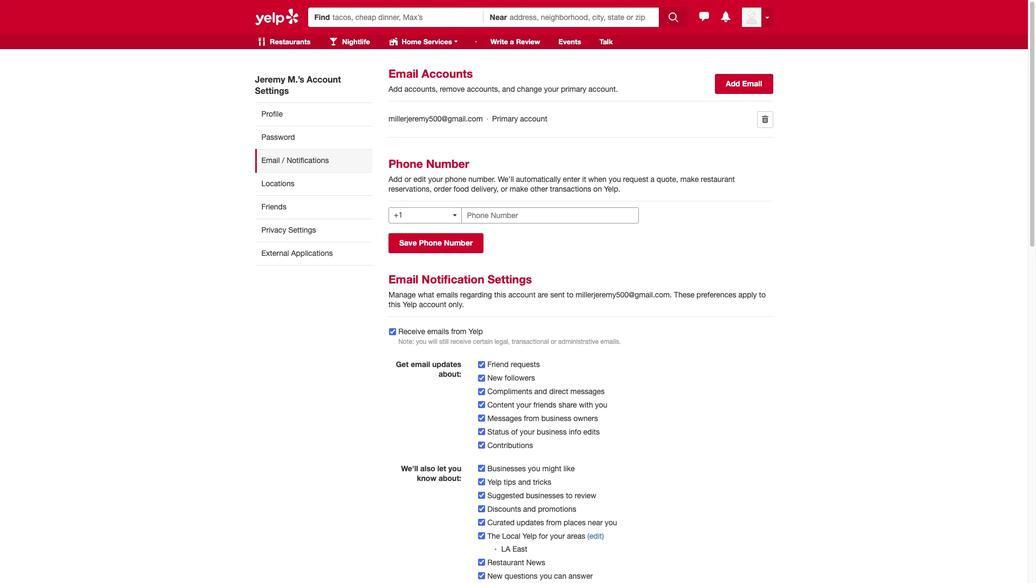 Task type: vqa. For each thing, say whether or not it's contained in the screenshot.
the bottommost 'Settings'
yes



Task type: describe. For each thing, give the bounding box(es) containing it.
locations
[[262, 179, 295, 188]]

restaurant
[[488, 558, 524, 567]]

messages
[[488, 414, 522, 423]]

events
[[559, 37, 582, 46]]

new followers
[[488, 373, 535, 382]]

friend requests
[[488, 360, 540, 369]]

privacy settings
[[262, 226, 316, 234]]

primary
[[492, 115, 518, 123]]

answer
[[569, 572, 593, 580]]

when
[[589, 175, 607, 183]]

la
[[502, 545, 511, 553]]

friends
[[262, 202, 287, 211]]

your right for
[[550, 532, 565, 540]]

save phone number
[[400, 238, 473, 247]]

external
[[262, 249, 289, 258]]

restaurant
[[701, 175, 735, 183]]

restaurant news
[[488, 558, 546, 567]]

(edit)
[[588, 532, 604, 540]]

manage
[[389, 290, 416, 299]]

from for emails
[[451, 327, 467, 336]]

you right the near on the right bottom
[[605, 518, 617, 527]]

1 horizontal spatial millerjeremy500@gmail.com
[[576, 290, 670, 299]]

these
[[674, 290, 695, 299]]

of
[[511, 427, 518, 436]]

to inside . these preferences apply to this yelp account only.
[[759, 290, 766, 299]]

friend
[[488, 360, 509, 369]]

emails.
[[601, 338, 621, 345]]

nightlife
[[340, 37, 370, 46]]

order
[[434, 185, 452, 193]]

. these preferences apply to this yelp account only.
[[389, 290, 766, 309]]

number.
[[469, 175, 496, 183]]

you inside the receive emails from yelp note: you will still receive certain legal, transactional or administrative emails.
[[416, 338, 427, 345]]

2 vertical spatial settings
[[488, 273, 532, 286]]

home
[[402, 37, 422, 46]]

messages
[[571, 387, 605, 396]]

compliments and direct messages
[[488, 387, 605, 396]]

profile
[[262, 110, 283, 118]]

number inside button
[[444, 238, 473, 247]]

let
[[438, 464, 447, 473]]

and down the suggested businesses to review
[[523, 505, 536, 513]]

new for new followers
[[488, 373, 503, 382]]

questions
[[505, 572, 538, 580]]

enter
[[563, 175, 580, 183]]

preferences
[[697, 290, 737, 299]]

your inside 'email accounts add accounts, remove accounts, and change your primary account.'
[[544, 85, 559, 93]]

0 vertical spatial or
[[405, 175, 412, 183]]

1 vertical spatial updates
[[517, 518, 544, 527]]

phone inside phone number add or edit your phone number. we'll automatically enter it when you request a quote, make restaurant reservations, order food delivery, or make other transactions on yelp.
[[389, 157, 423, 171]]

also
[[420, 464, 435, 473]]

promotions
[[538, 505, 577, 513]]

and inside 'email accounts add accounts, remove accounts, and change your primary account.'
[[502, 85, 515, 93]]

edit
[[414, 175, 426, 183]]

1 vertical spatial account
[[509, 290, 536, 299]]

phone inside save phone number button
[[419, 238, 442, 247]]

(edit) link
[[588, 532, 604, 540]]

0 vertical spatial emails
[[437, 290, 458, 299]]

your right of
[[520, 427, 535, 436]]

settings inside jeremy m.'s account settings
[[255, 85, 289, 96]]

about: inside we'll also let you know about:
[[439, 473, 462, 482]]

primary account
[[492, 115, 548, 123]]

messages from business owners
[[488, 414, 598, 423]]

you up tricks
[[528, 464, 541, 473]]

email / notifications
[[262, 156, 329, 165]]

to right sent
[[567, 290, 574, 299]]

with
[[579, 400, 593, 409]]

the
[[488, 532, 500, 540]]

about: inside the get email updates about:
[[439, 369, 462, 378]]

/
[[282, 156, 285, 165]]

restaurants link
[[249, 35, 319, 49]]

2 accounts, from the left
[[467, 85, 500, 93]]

new questions you can answer
[[488, 572, 593, 580]]

services
[[424, 37, 452, 46]]

review
[[516, 37, 541, 46]]

1 horizontal spatial from
[[524, 414, 540, 423]]

this inside . these preferences apply to this yelp account only.
[[389, 300, 401, 309]]

receive emails from yelp note: you will still receive certain legal, transactional or administrative emails.
[[399, 327, 621, 345]]

0 vertical spatial business
[[542, 414, 572, 423]]

nightlife link
[[321, 35, 378, 49]]

from for updates
[[546, 518, 562, 527]]

the local yelp for your areas (edit)
[[488, 532, 604, 540]]

receive
[[451, 338, 472, 345]]

a inside 'link'
[[510, 37, 514, 46]]

email for email accounts add accounts, remove accounts, and change your primary account.
[[389, 67, 419, 80]]

phone
[[445, 175, 467, 183]]

note:
[[399, 338, 414, 345]]

requests
[[511, 360, 540, 369]]

suggested
[[488, 491, 524, 500]]

talk
[[600, 37, 613, 46]]

password
[[262, 133, 295, 141]]

home services
[[400, 37, 454, 46]]

edits
[[584, 427, 600, 436]]

Find field
[[333, 12, 477, 23]]

none search field containing find
[[308, 4, 690, 27]]

it
[[583, 175, 587, 183]]

locations link
[[255, 172, 373, 195]]

are
[[538, 290, 549, 299]]

businesses
[[526, 491, 564, 500]]

what
[[418, 290, 435, 299]]

businesses
[[488, 464, 526, 473]]

add for phone number
[[389, 175, 403, 183]]

quote,
[[657, 175, 679, 183]]

yelp left tips
[[488, 478, 502, 486]]

direct
[[550, 387, 569, 396]]

0 horizontal spatial millerjeremy500@gmail.com
[[389, 115, 483, 123]]

home services link
[[380, 35, 470, 49]]

.
[[670, 290, 672, 299]]

suggested businesses to review
[[488, 491, 597, 500]]

restaurants
[[268, 37, 311, 46]]

content your friends share with you
[[488, 400, 608, 409]]

menu bar containing restaurants
[[249, 35, 470, 49]]

yelp.
[[604, 185, 621, 193]]

or inside the receive emails from yelp note: you will still receive certain legal, transactional or administrative emails.
[[551, 338, 557, 345]]

phone number add or edit your phone number. we'll automatically enter it when you request a quote, make restaurant reservations, order food delivery, or make other transactions on yelp.
[[389, 157, 735, 193]]

email / notifications link
[[255, 149, 373, 172]]

you inside we'll also let you know about:
[[449, 464, 462, 473]]

we'll
[[401, 464, 418, 473]]

you inside phone number add or edit your phone number. we'll automatically enter it when you request a quote, make restaurant reservations, order food delivery, or make other transactions on yelp.
[[609, 175, 621, 183]]

1 vertical spatial settings
[[288, 226, 316, 234]]

reservations,
[[389, 185, 432, 193]]



Task type: locate. For each thing, give the bounding box(es) containing it.
new down restaurant
[[488, 572, 503, 580]]

2 vertical spatial account
[[419, 300, 447, 309]]

address, neighborhood, city, state or zip field
[[510, 12, 653, 23]]

receive
[[399, 327, 425, 336]]

1 horizontal spatial make
[[681, 175, 699, 183]]

or down we'll
[[501, 185, 508, 193]]

to left the review
[[566, 491, 573, 500]]

1 vertical spatial about:
[[439, 473, 462, 482]]

emails
[[437, 290, 458, 299], [428, 327, 449, 336]]

updates inside the get email updates about:
[[433, 359, 462, 369]]

updates down 'discounts and promotions'
[[517, 518, 544, 527]]

1 accounts, from the left
[[405, 85, 438, 93]]

and up friends
[[535, 387, 547, 396]]

other
[[531, 185, 548, 193]]

write a review
[[491, 37, 541, 46]]

share
[[559, 400, 577, 409]]

business
[[542, 414, 572, 423], [537, 427, 567, 436]]

new for new questions you can answer
[[488, 572, 503, 580]]

0 vertical spatial settings
[[255, 85, 289, 96]]

email for email / notifications
[[262, 156, 280, 165]]

like
[[564, 464, 575, 473]]

accounts, down accounts
[[405, 85, 438, 93]]

email
[[411, 359, 430, 369]]

discounts and promotions
[[488, 505, 577, 513]]

east
[[513, 545, 528, 553]]

0 vertical spatial this
[[494, 290, 507, 299]]

get email updates about:
[[396, 359, 462, 378]]

1 vertical spatial make
[[510, 185, 528, 193]]

0 vertical spatial phone
[[389, 157, 423, 171]]

yelp inside the receive emails from yelp note: you will still receive certain legal, transactional or administrative emails.
[[469, 327, 483, 336]]

food
[[454, 185, 469, 193]]

new
[[488, 373, 503, 382], [488, 572, 503, 580]]

your inside phone number add or edit your phone number. we'll automatically enter it when you request a quote, make restaurant reservations, order food delivery, or make other transactions on yelp.
[[428, 175, 443, 183]]

from up the status of your business info edits
[[524, 414, 540, 423]]

menu bar containing write a review
[[472, 35, 621, 49]]

account down what
[[419, 300, 447, 309]]

privacy settings link
[[255, 219, 373, 242]]

a inside phone number add or edit your phone number. we'll automatically enter it when you request a quote, make restaurant reservations, order food delivery, or make other transactions on yelp.
[[651, 175, 655, 183]]

contributions
[[488, 441, 533, 450]]

la east
[[502, 545, 528, 553]]

1 about: from the top
[[439, 369, 462, 378]]

we'll
[[498, 175, 514, 183]]

find
[[315, 12, 330, 22]]

write a review link
[[483, 35, 549, 49]]

still
[[439, 338, 449, 345]]

updates
[[433, 359, 462, 369], [517, 518, 544, 527]]

add for email accounts
[[389, 85, 403, 93]]

2 horizontal spatial or
[[551, 338, 557, 345]]

places
[[564, 518, 586, 527]]

near
[[588, 518, 603, 527]]

emails inside the receive emails from yelp note: you will still receive certain legal, transactional or administrative emails.
[[428, 327, 449, 336]]

about: down still at the left bottom of page
[[439, 369, 462, 378]]

number inside phone number add or edit your phone number. we'll automatically enter it when you request a quote, make restaurant reservations, order food delivery, or make other transactions on yelp.
[[426, 157, 470, 171]]

businesses you might like
[[488, 464, 575, 473]]

a left quote,
[[651, 175, 655, 183]]

settings up external applications
[[288, 226, 316, 234]]

0 vertical spatial about:
[[439, 369, 462, 378]]

2 menu bar from the left
[[472, 35, 621, 49]]

and
[[502, 85, 515, 93], [535, 387, 547, 396], [518, 478, 531, 486], [523, 505, 536, 513]]

and right tips
[[518, 478, 531, 486]]

password link
[[255, 126, 373, 149]]

account right primary
[[520, 115, 548, 123]]

you
[[609, 175, 621, 183], [416, 338, 427, 345], [595, 400, 608, 409], [449, 464, 462, 473], [528, 464, 541, 473], [605, 518, 617, 527], [540, 572, 552, 580]]

1 horizontal spatial this
[[494, 290, 507, 299]]

from inside the receive emails from yelp note: you will still receive certain legal, transactional or administrative emails.
[[451, 327, 467, 336]]

updates down still at the left bottom of page
[[433, 359, 462, 369]]

transactional
[[512, 338, 549, 345]]

0 vertical spatial millerjeremy500@gmail.com
[[389, 115, 483, 123]]

add
[[726, 79, 741, 88], [389, 85, 403, 93], [389, 175, 403, 183]]

1 horizontal spatial updates
[[517, 518, 544, 527]]

0 horizontal spatial this
[[389, 300, 401, 309]]

0 horizontal spatial updates
[[433, 359, 462, 369]]

1 vertical spatial or
[[501, 185, 508, 193]]

1 new from the top
[[488, 373, 503, 382]]

notifications
[[287, 156, 329, 165]]

on
[[594, 185, 602, 193]]

news
[[527, 558, 546, 567]]

tips
[[504, 478, 516, 486]]

0 horizontal spatial menu bar
[[249, 35, 470, 49]]

1 vertical spatial millerjeremy500@gmail.com
[[576, 290, 670, 299]]

0 horizontal spatial a
[[510, 37, 514, 46]]

write
[[491, 37, 508, 46]]

a right write
[[510, 37, 514, 46]]

new down "friend" at the bottom of the page
[[488, 373, 503, 382]]

None checkbox
[[389, 328, 396, 335], [478, 401, 485, 408], [478, 506, 485, 513], [478, 519, 485, 526], [478, 533, 485, 540], [478, 559, 485, 566], [389, 328, 396, 335], [478, 401, 485, 408], [478, 506, 485, 513], [478, 519, 485, 526], [478, 533, 485, 540], [478, 559, 485, 566]]

jeremy m. image
[[742, 8, 762, 27]]

1 vertical spatial emails
[[428, 327, 449, 336]]

email notification settings
[[389, 273, 532, 286]]

yelp
[[403, 300, 417, 309], [469, 327, 483, 336], [488, 478, 502, 486], [523, 532, 537, 540]]

1 menu bar from the left
[[249, 35, 470, 49]]

followers
[[505, 373, 535, 382]]

applications
[[291, 249, 333, 258]]

emails up only.
[[437, 290, 458, 299]]

remove
[[440, 85, 465, 93]]

for
[[539, 532, 548, 540]]

0 vertical spatial account
[[520, 115, 548, 123]]

account inside . these preferences apply to this yelp account only.
[[419, 300, 447, 309]]

0 horizontal spatial from
[[451, 327, 467, 336]]

0 vertical spatial a
[[510, 37, 514, 46]]

this down 'manage'
[[389, 300, 401, 309]]

make
[[681, 175, 699, 183], [510, 185, 528, 193]]

about:
[[439, 369, 462, 378], [439, 473, 462, 482]]

near
[[490, 12, 507, 22]]

or up reservations,
[[405, 175, 412, 183]]

menu bar
[[249, 35, 470, 49], [472, 35, 621, 49]]

millerjeremy500@gmail.com down remove
[[389, 115, 483, 123]]

None checkbox
[[478, 361, 485, 368], [478, 374, 485, 381], [478, 388, 485, 395], [478, 415, 485, 422], [478, 428, 485, 435], [478, 442, 485, 449], [478, 465, 485, 472], [478, 479, 485, 486], [478, 492, 485, 499], [478, 572, 485, 580], [478, 361, 485, 368], [478, 374, 485, 381], [478, 388, 485, 395], [478, 415, 485, 422], [478, 428, 485, 435], [478, 442, 485, 449], [478, 465, 485, 472], [478, 479, 485, 486], [478, 492, 485, 499], [478, 572, 485, 580]]

phone up edit
[[389, 157, 423, 171]]

1 horizontal spatial accounts,
[[467, 85, 500, 93]]

talk link
[[592, 35, 621, 49]]

you left can
[[540, 572, 552, 580]]

account left are on the right
[[509, 290, 536, 299]]

will
[[428, 338, 438, 345]]

business down content your friends share with you
[[542, 414, 572, 423]]

email inside 'email accounts add accounts, remove accounts, and change your primary account.'
[[389, 67, 419, 80]]

your
[[544, 85, 559, 93], [428, 175, 443, 183], [517, 400, 532, 409], [520, 427, 535, 436], [550, 532, 565, 540]]

external applications
[[262, 249, 333, 258]]

yelp tips and tricks
[[488, 478, 552, 486]]

get
[[396, 359, 409, 369]]

friends
[[534, 400, 557, 409]]

email for email notification settings
[[389, 273, 419, 286]]

2 horizontal spatial from
[[546, 518, 562, 527]]

1 vertical spatial new
[[488, 572, 503, 580]]

notifications image
[[719, 10, 732, 23]]

add inside phone number add or edit your phone number. we'll automatically enter it when you request a quote, make restaurant reservations, order food delivery, or make other transactions on yelp.
[[389, 175, 403, 183]]

2 about: from the top
[[439, 473, 462, 482]]

0 horizontal spatial make
[[510, 185, 528, 193]]

curated updates from places near you
[[488, 518, 617, 527]]

2 vertical spatial or
[[551, 338, 557, 345]]

yelp inside . these preferences apply to this yelp account only.
[[403, 300, 417, 309]]

2 vertical spatial from
[[546, 518, 562, 527]]

this
[[494, 290, 507, 299], [389, 300, 401, 309]]

about: down let
[[439, 473, 462, 482]]

sent
[[551, 290, 565, 299]]

None field
[[333, 12, 477, 23]]

tricks
[[533, 478, 552, 486]]

Phone Number text field
[[462, 207, 639, 223]]

compliments
[[488, 387, 533, 396]]

1 horizontal spatial menu bar
[[472, 35, 621, 49]]

0 horizontal spatial accounts,
[[405, 85, 438, 93]]

0 vertical spatial new
[[488, 373, 503, 382]]

your right change
[[544, 85, 559, 93]]

from down 'promotions'
[[546, 518, 562, 527]]

1 vertical spatial a
[[651, 175, 655, 183]]

1 vertical spatial business
[[537, 427, 567, 436]]

notification
[[422, 273, 485, 286]]

0 horizontal spatial or
[[405, 175, 412, 183]]

settings down the jeremy
[[255, 85, 289, 96]]

1 vertical spatial this
[[389, 300, 401, 309]]

or right transactional
[[551, 338, 557, 345]]

you up yelp. at the top
[[609, 175, 621, 183]]

settings up manage what emails regarding this account are sent to millerjeremy500@gmail.com
[[488, 273, 532, 286]]

None search field
[[308, 4, 690, 27]]

1 vertical spatial phone
[[419, 238, 442, 247]]

messages image
[[698, 10, 711, 23]]

0 vertical spatial make
[[681, 175, 699, 183]]

number up phone on the top of the page
[[426, 157, 470, 171]]

yelp left for
[[523, 532, 537, 540]]

curated
[[488, 518, 515, 527]]

0 vertical spatial number
[[426, 157, 470, 171]]

1 horizontal spatial a
[[651, 175, 655, 183]]

yelp up certain
[[469, 327, 483, 336]]

profile link
[[255, 103, 373, 126]]

you right let
[[449, 464, 462, 473]]

phone right save
[[419, 238, 442, 247]]

from
[[451, 327, 467, 336], [524, 414, 540, 423], [546, 518, 562, 527]]

this right regarding
[[494, 290, 507, 299]]

make right quote,
[[681, 175, 699, 183]]

to
[[567, 290, 574, 299], [759, 290, 766, 299], [566, 491, 573, 500]]

number up email notification settings
[[444, 238, 473, 247]]

from up the receive
[[451, 327, 467, 336]]

emails up 'will'
[[428, 327, 449, 336]]

0 vertical spatial updates
[[433, 359, 462, 369]]

review
[[575, 491, 597, 500]]

m.'s
[[288, 74, 304, 84]]

discounts
[[488, 505, 521, 513]]

you right with
[[595, 400, 608, 409]]

millerjeremy500@gmail.com
[[389, 115, 483, 123], [576, 290, 670, 299]]

1 vertical spatial from
[[524, 414, 540, 423]]

your down compliments
[[517, 400, 532, 409]]

and left change
[[502, 85, 515, 93]]

make down we'll
[[510, 185, 528, 193]]

to right apply
[[759, 290, 766, 299]]

notifications element
[[719, 10, 732, 23]]

0 vertical spatial from
[[451, 327, 467, 336]]

1 horizontal spatial or
[[501, 185, 508, 193]]

add inside 'email accounts add accounts, remove accounts, and change your primary account.'
[[389, 85, 403, 93]]

yelp down 'manage'
[[403, 300, 417, 309]]

messages element
[[698, 10, 711, 23]]

certain
[[473, 338, 493, 345]]

apply
[[739, 290, 757, 299]]

1 vertical spatial number
[[444, 238, 473, 247]]

your up the order
[[428, 175, 443, 183]]

2 new from the top
[[488, 572, 503, 580]]

millerjeremy500@gmail.com up emails.
[[576, 290, 670, 299]]

only.
[[449, 300, 464, 309]]

phone
[[389, 157, 423, 171], [419, 238, 442, 247]]

business down messages from business owners
[[537, 427, 567, 436]]

can
[[554, 572, 567, 580]]

might
[[543, 464, 562, 473]]

accounts, right remove
[[467, 85, 500, 93]]

local
[[502, 532, 521, 540]]

jeremy m.'s account settings
[[255, 74, 341, 96]]

you left 'will'
[[416, 338, 427, 345]]



